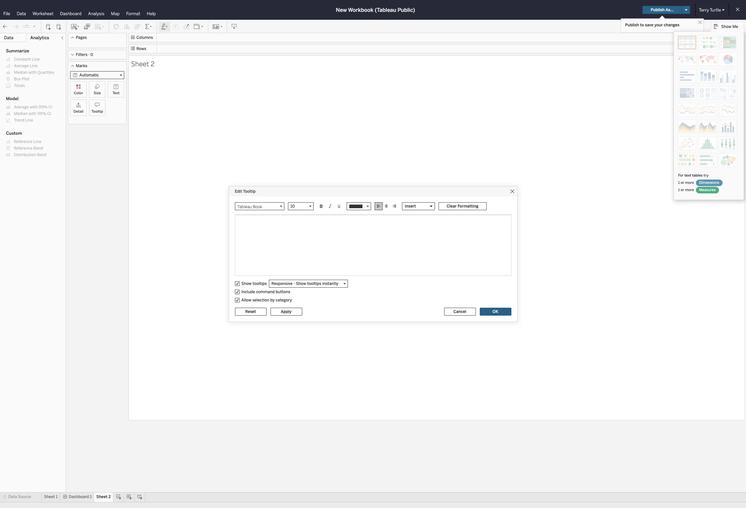 Task type: vqa. For each thing, say whether or not it's contained in the screenshot.
As...
yes



Task type: describe. For each thing, give the bounding box(es) containing it.
show me button
[[711, 21, 745, 32]]

new
[[336, 7, 347, 13]]

more for dimensions
[[686, 181, 695, 185]]

show/hide cards image
[[212, 23, 223, 30]]

clear sheet image
[[94, 23, 105, 30]]

formatting
[[458, 204, 479, 209]]

fit image
[[194, 23, 204, 30]]

reset button
[[235, 308, 267, 316]]

dashboard 1
[[69, 495, 92, 500]]

file
[[3, 11, 10, 16]]

to
[[641, 23, 644, 27]]

columns
[[137, 35, 153, 40]]

terry turtle
[[699, 7, 722, 12]]

custom
[[6, 131, 22, 136]]

dashboard for dashboard
[[60, 11, 82, 16]]

duplicate image
[[84, 23, 90, 30]]

quartiles
[[37, 70, 54, 75]]

95% for median with 95% ci
[[37, 111, 46, 116]]

0 vertical spatial tooltip
[[91, 109, 103, 114]]

ci for median with 95% ci
[[47, 111, 51, 116]]

allow
[[242, 298, 252, 303]]

show labels image
[[172, 23, 179, 30]]

help
[[147, 11, 156, 16]]

0
[[91, 52, 93, 57]]

redo image
[[13, 23, 19, 30]]

edit tooltip dialog
[[229, 187, 518, 322]]

format workbook image
[[183, 23, 190, 30]]

sheet 1
[[44, 495, 58, 500]]

by
[[270, 298, 275, 303]]

median with quartiles
[[14, 70, 54, 75]]

rows
[[137, 46, 146, 51]]

highlight image
[[161, 23, 169, 30]]

(tableau
[[375, 7, 397, 13]]

average line
[[14, 64, 38, 68]]

new workbook (tableau public)
[[336, 7, 415, 13]]

me
[[733, 24, 739, 29]]

apply
[[281, 310, 292, 314]]

publish to save your changes
[[626, 23, 680, 27]]

reference band
[[14, 146, 43, 151]]

public)
[[398, 7, 415, 13]]

clear formatting button
[[439, 202, 487, 210]]

tooltips
[[253, 282, 267, 286]]

average with 95% ci
[[14, 105, 52, 109]]

0 horizontal spatial sheet
[[44, 495, 55, 500]]

include
[[242, 290, 255, 294]]

terry
[[699, 7, 710, 12]]

sort ascending image
[[124, 23, 130, 30]]

0 vertical spatial data
[[17, 11, 26, 16]]

trend
[[14, 118, 24, 123]]

analysis
[[88, 11, 104, 16]]

marks
[[76, 64, 87, 68]]

as...
[[666, 8, 674, 12]]

with for median with 95% ci
[[29, 111, 36, 116]]

source
[[18, 495, 31, 500]]

text
[[113, 91, 120, 95]]

cancel button
[[444, 308, 476, 316]]

pause auto updates image
[[56, 23, 62, 30]]

ci for average with 95% ci
[[48, 105, 52, 109]]

horizontal alignment control element
[[375, 202, 399, 210]]

constant line
[[14, 57, 40, 62]]

show tooltips
[[242, 282, 267, 286]]

save
[[645, 23, 654, 27]]

average for average with 95% ci
[[14, 105, 29, 109]]

average for average line
[[14, 64, 29, 68]]

with for median with quartiles
[[29, 70, 36, 75]]

band for distribution band
[[37, 153, 47, 157]]

line for reference line
[[33, 139, 41, 144]]

selection
[[253, 298, 269, 303]]

apply button
[[271, 308, 302, 316]]

with for average with 95% ci
[[30, 105, 38, 109]]

median with 95% ci
[[14, 111, 51, 116]]

reference for reference band
[[14, 146, 33, 151]]

dimensions
[[700, 181, 720, 185]]

detail
[[74, 109, 83, 114]]

buttons
[[276, 290, 290, 294]]

trend line
[[14, 118, 33, 123]]

for text tables try
[[679, 173, 709, 178]]

map
[[111, 11, 120, 16]]

your
[[655, 23, 663, 27]]

publish for publish as...
[[651, 8, 665, 12]]

2 horizontal spatial sheet
[[131, 59, 149, 68]]

clear formatting
[[447, 204, 479, 209]]

tables
[[693, 173, 703, 178]]

filters
[[76, 52, 88, 57]]

undo image
[[2, 23, 9, 30]]

1 or more for dimensions
[[679, 181, 695, 185]]

1 vertical spatial sheet 2
[[96, 495, 111, 500]]

1 vertical spatial 2
[[108, 495, 111, 500]]

cancel
[[454, 310, 467, 314]]



Task type: locate. For each thing, give the bounding box(es) containing it.
tooltip down size at the top of the page
[[91, 109, 103, 114]]

1 vertical spatial show
[[242, 282, 252, 286]]

band
[[33, 146, 43, 151], [37, 153, 47, 157]]

1 horizontal spatial publish
[[651, 8, 665, 12]]

median up box plot
[[14, 70, 28, 75]]

show left me
[[722, 24, 732, 29]]

95% for average with 95% ci
[[39, 105, 48, 109]]

0 horizontal spatial tooltip
[[91, 109, 103, 114]]

totals
[[14, 83, 25, 88]]

1 vertical spatial dashboard
[[69, 495, 89, 500]]

2 median from the top
[[14, 111, 28, 116]]

clear
[[447, 204, 457, 209]]

box
[[14, 77, 21, 81]]

reference
[[14, 139, 33, 144], [14, 146, 33, 151]]

sheet right source
[[44, 495, 55, 500]]

2 reference from the top
[[14, 146, 33, 151]]

publish
[[651, 8, 665, 12], [626, 23, 640, 27]]

download image
[[231, 23, 238, 30]]

1 more from the top
[[686, 181, 695, 185]]

1 vertical spatial more
[[686, 188, 695, 192]]

replay animation image
[[32, 24, 36, 28]]

1 vertical spatial average
[[14, 105, 29, 109]]

average down model
[[14, 105, 29, 109]]

0 vertical spatial 95%
[[39, 105, 48, 109]]

2 vertical spatial with
[[29, 111, 36, 116]]

line down median with 95% ci
[[25, 118, 33, 123]]

0 vertical spatial 2
[[151, 59, 155, 68]]

0 vertical spatial or
[[681, 181, 685, 185]]

1 vertical spatial band
[[37, 153, 47, 157]]

1 horizontal spatial 2
[[151, 59, 155, 68]]

2 more from the top
[[686, 188, 695, 192]]

1 reference from the top
[[14, 139, 33, 144]]

line up reference band
[[33, 139, 41, 144]]

band up distribution band
[[33, 146, 43, 151]]

1 vertical spatial or
[[681, 188, 685, 192]]

reset
[[245, 310, 256, 314]]

95% down the average with 95% ci
[[37, 111, 46, 116]]

show
[[722, 24, 732, 29], [242, 282, 252, 286]]

totals image
[[145, 23, 153, 30]]

color
[[74, 91, 83, 95]]

0 horizontal spatial show
[[242, 282, 252, 286]]

or
[[681, 181, 685, 185], [681, 188, 685, 192]]

line for constant line
[[32, 57, 40, 62]]

command
[[256, 290, 275, 294]]

sheet 2 down rows on the top left of the page
[[131, 59, 155, 68]]

median for median with quartiles
[[14, 70, 28, 75]]

tooltip right edit
[[243, 189, 256, 194]]

1
[[679, 181, 680, 185], [679, 188, 680, 192], [56, 495, 58, 500], [90, 495, 92, 500]]

dashboard
[[60, 11, 82, 16], [69, 495, 89, 500]]

1 vertical spatial with
[[30, 105, 38, 109]]

ci
[[48, 105, 52, 109], [47, 111, 51, 116]]

replay animation image
[[23, 23, 30, 30]]

1 1 or more from the top
[[679, 181, 695, 185]]

filters · 0
[[76, 52, 93, 57]]

data up replay animation icon
[[17, 11, 26, 16]]

model
[[6, 96, 19, 101]]

summarize
[[6, 48, 29, 53]]

2 or from the top
[[681, 188, 685, 192]]

·
[[88, 52, 90, 57]]

1 vertical spatial data
[[4, 35, 13, 40]]

line up average line
[[32, 57, 40, 62]]

0 vertical spatial median
[[14, 70, 28, 75]]

band for reference band
[[33, 146, 43, 151]]

average
[[14, 64, 29, 68], [14, 105, 29, 109]]

2 average from the top
[[14, 105, 29, 109]]

data left source
[[8, 495, 17, 500]]

show me
[[722, 24, 739, 29]]

data down undo image
[[4, 35, 13, 40]]

1 vertical spatial publish
[[626, 23, 640, 27]]

show for show me
[[722, 24, 732, 29]]

1 horizontal spatial tooltip
[[243, 189, 256, 194]]

sheet
[[131, 59, 149, 68], [44, 495, 55, 500], [96, 495, 108, 500]]

for
[[679, 173, 684, 178]]

line for trend line
[[25, 118, 33, 123]]

text
[[685, 173, 692, 178]]

or for dimensions
[[681, 181, 685, 185]]

2 right dashboard 1
[[108, 495, 111, 500]]

median
[[14, 70, 28, 75], [14, 111, 28, 116]]

constant
[[14, 57, 31, 62]]

0 vertical spatial publish
[[651, 8, 665, 12]]

ci down the average with 95% ci
[[47, 111, 51, 116]]

reference up the distribution
[[14, 146, 33, 151]]

swap rows and columns image
[[113, 23, 120, 30]]

dashboard for dashboard 1
[[69, 495, 89, 500]]

size
[[94, 91, 101, 95]]

format
[[126, 11, 140, 16]]

sheet 2 right dashboard 1
[[96, 495, 111, 500]]

95%
[[39, 105, 48, 109], [37, 111, 46, 116]]

0 vertical spatial ci
[[48, 105, 52, 109]]

0 vertical spatial 1 or more
[[679, 181, 695, 185]]

0 vertical spatial average
[[14, 64, 29, 68]]

with down the average with 95% ci
[[29, 111, 36, 116]]

collapse image
[[60, 36, 64, 40]]

more for measures
[[686, 188, 695, 192]]

more
[[686, 181, 695, 185], [686, 188, 695, 192]]

2 1 or more from the top
[[679, 188, 695, 192]]

1 or from the top
[[681, 181, 685, 185]]

1 vertical spatial tooltip
[[243, 189, 256, 194]]

plot
[[22, 77, 29, 81]]

median up trend
[[14, 111, 28, 116]]

median for median with 95% ci
[[14, 111, 28, 116]]

publish left as...
[[651, 8, 665, 12]]

edit
[[235, 189, 242, 194]]

1 average from the top
[[14, 64, 29, 68]]

ok button
[[480, 308, 512, 316]]

worksheet
[[33, 11, 54, 16]]

turtle
[[710, 7, 722, 12]]

allow selection by category
[[242, 298, 292, 303]]

reference up reference band
[[14, 139, 33, 144]]

line for average line
[[30, 64, 38, 68]]

sheet down rows on the top left of the page
[[131, 59, 149, 68]]

0 vertical spatial reference
[[14, 139, 33, 144]]

include command buttons
[[242, 290, 290, 294]]

measures
[[700, 188, 716, 192]]

with
[[29, 70, 36, 75], [30, 105, 38, 109], [29, 111, 36, 116]]

average down constant in the top of the page
[[14, 64, 29, 68]]

0 vertical spatial more
[[686, 181, 695, 185]]

0 vertical spatial show
[[722, 24, 732, 29]]

publish as... button
[[643, 6, 682, 14]]

reference line
[[14, 139, 41, 144]]

show inside 'button'
[[722, 24, 732, 29]]

new data source image
[[45, 23, 52, 30]]

0 vertical spatial band
[[33, 146, 43, 151]]

95% up median with 95% ci
[[39, 105, 48, 109]]

try
[[704, 173, 709, 178]]

0 vertical spatial with
[[29, 70, 36, 75]]

1 vertical spatial reference
[[14, 146, 33, 151]]

publish for publish to save your changes
[[626, 23, 640, 27]]

publish left 'to' at the right top of the page
[[626, 23, 640, 27]]

tooltip
[[91, 109, 103, 114], [243, 189, 256, 194]]

dashboard right 'sheet 1'
[[69, 495, 89, 500]]

1 vertical spatial 1 or more
[[679, 188, 695, 192]]

with down average line
[[29, 70, 36, 75]]

0 vertical spatial sheet 2
[[131, 59, 155, 68]]

ok
[[493, 310, 499, 314]]

2 down 'columns'
[[151, 59, 155, 68]]

edit tooltip
[[235, 189, 256, 194]]

category
[[276, 298, 292, 303]]

sheet right dashboard 1
[[96, 495, 108, 500]]

distribution
[[14, 153, 36, 157]]

2 vertical spatial data
[[8, 495, 17, 500]]

show inside edit tooltip dialog
[[242, 282, 252, 286]]

pages
[[76, 35, 87, 40]]

1 median from the top
[[14, 70, 28, 75]]

band down reference band
[[37, 153, 47, 157]]

with up median with 95% ci
[[30, 105, 38, 109]]

0 vertical spatial dashboard
[[60, 11, 82, 16]]

dashboard up new worksheet image
[[60, 11, 82, 16]]

close image
[[697, 19, 704, 25]]

show up include
[[242, 282, 252, 286]]

line up median with quartiles
[[30, 64, 38, 68]]

2
[[151, 59, 155, 68], [108, 495, 111, 500]]

analytics
[[30, 35, 49, 40]]

data source
[[8, 495, 31, 500]]

1 vertical spatial 95%
[[37, 111, 46, 116]]

or for measures
[[681, 188, 685, 192]]

box plot
[[14, 77, 29, 81]]

tooltip inside dialog
[[243, 189, 256, 194]]

1 horizontal spatial sheet 2
[[131, 59, 155, 68]]

0 horizontal spatial sheet 2
[[96, 495, 111, 500]]

distribution band
[[14, 153, 47, 157]]

publish as...
[[651, 8, 674, 12]]

new worksheet image
[[71, 23, 80, 30]]

ci up median with 95% ci
[[48, 105, 52, 109]]

0 horizontal spatial 2
[[108, 495, 111, 500]]

1 or more for measures
[[679, 188, 695, 192]]

1 horizontal spatial sheet
[[96, 495, 108, 500]]

sheet 2
[[131, 59, 155, 68], [96, 495, 111, 500]]

show for show tooltips
[[242, 282, 252, 286]]

workbook
[[348, 7, 374, 13]]

changes
[[664, 23, 680, 27]]

1 vertical spatial ci
[[47, 111, 51, 116]]

publish inside "button"
[[651, 8, 665, 12]]

line
[[32, 57, 40, 62], [30, 64, 38, 68], [25, 118, 33, 123], [33, 139, 41, 144]]

sort descending image
[[134, 23, 141, 30]]

0 horizontal spatial publish
[[626, 23, 640, 27]]

1 horizontal spatial show
[[722, 24, 732, 29]]

reference for reference line
[[14, 139, 33, 144]]

1 vertical spatial median
[[14, 111, 28, 116]]



